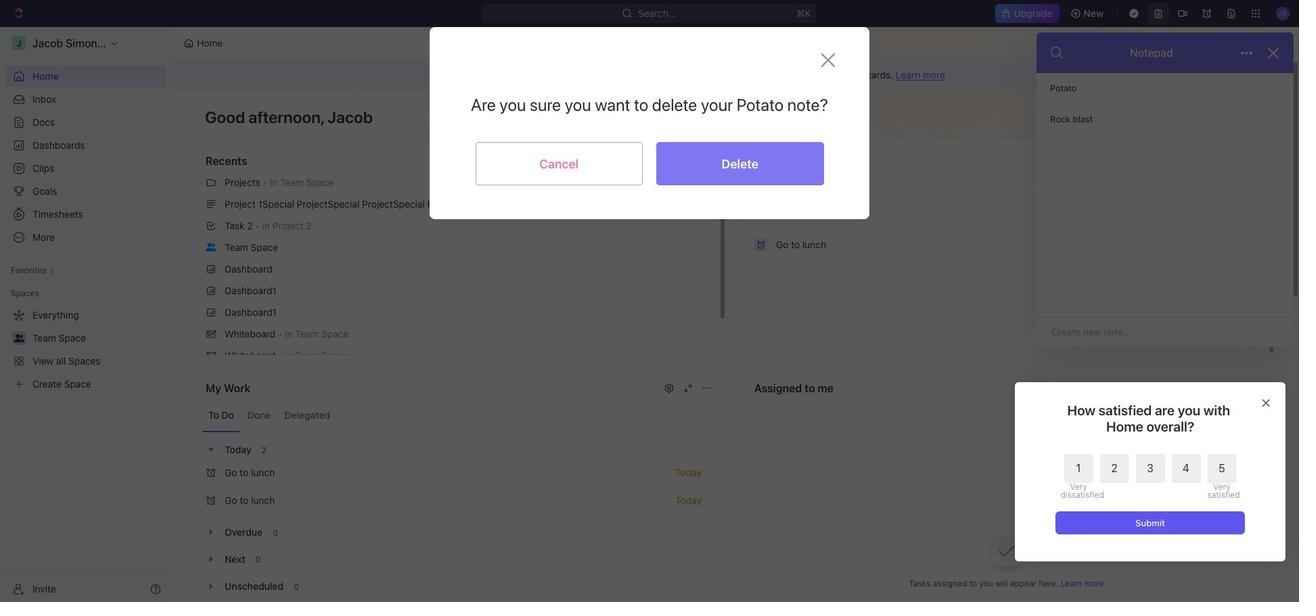 Task type: vqa. For each thing, say whether or not it's contained in the screenshot.
Search Text Field
no



Task type: locate. For each thing, give the bounding box(es) containing it.
alert
[[173, 60, 1292, 90]]

user group image
[[206, 243, 217, 251]]

0 horizontal spatial dialog
[[430, 27, 870, 219]]

1 vertical spatial dialog
[[1015, 382, 1286, 562]]

tab list
[[203, 399, 713, 432]]

option group
[[1061, 454, 1237, 499]]

dialog
[[430, 27, 870, 219], [1015, 382, 1286, 562]]

Create new note… text field
[[1050, 325, 1281, 339]]

tree
[[5, 305, 166, 395]]

0 vertical spatial dialog
[[430, 27, 870, 219]]

tree inside sidebar navigation
[[5, 305, 166, 395]]

1 horizontal spatial dialog
[[1015, 382, 1286, 562]]



Task type: describe. For each thing, give the bounding box(es) containing it.
sidebar navigation
[[0, 27, 173, 602]]



